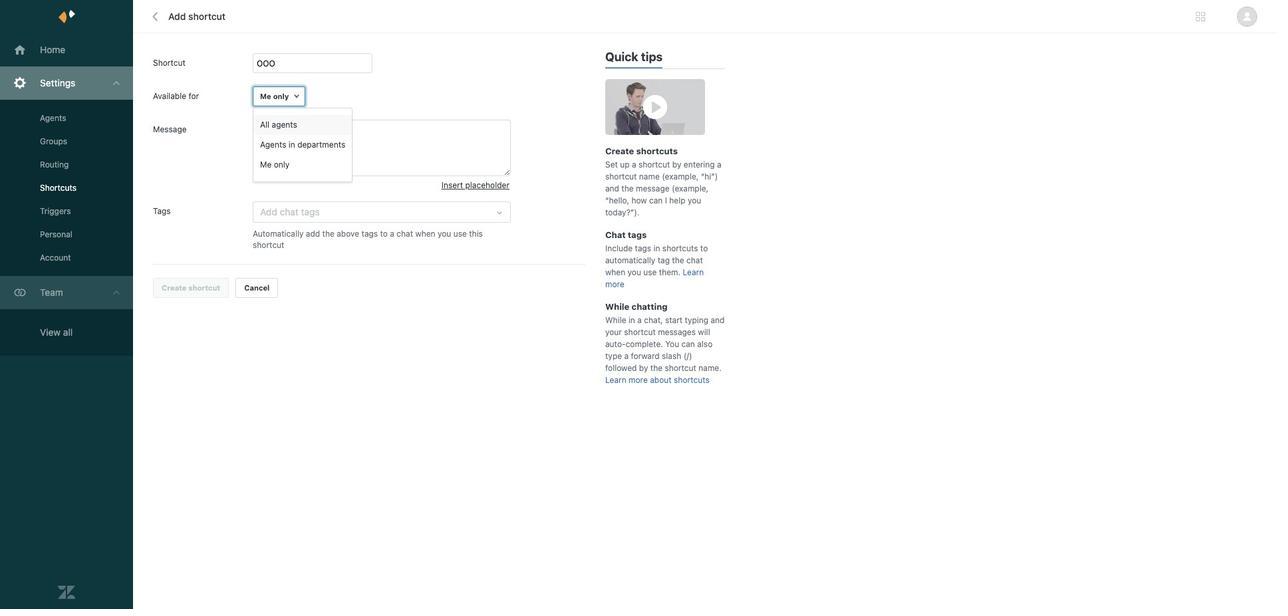 Task type: locate. For each thing, give the bounding box(es) containing it.
more inside while chatting while in a chat, start typing and your shortcut messages will auto-complete. you can also type a forward slash (/) followed by the shortcut name. learn more about shortcuts
[[629, 375, 648, 385]]

will
[[698, 327, 710, 337]]

0 vertical spatial agents
[[40, 113, 66, 123]]

me only inside menu item
[[260, 160, 290, 170]]

only inside menu item
[[274, 160, 290, 170]]

more down followed
[[629, 375, 648, 385]]

2 vertical spatial shortcuts
[[674, 375, 710, 385]]

0 vertical spatial in
[[289, 140, 295, 150]]

tags right chat
[[628, 230, 647, 240]]

0 vertical spatial by
[[673, 160, 682, 170]]

include
[[606, 244, 633, 254]]

2 horizontal spatial you
[[688, 196, 702, 206]]

view all
[[40, 327, 73, 338]]

me down all
[[260, 160, 272, 170]]

to
[[380, 229, 388, 239], [701, 244, 708, 254]]

quick tips
[[606, 50, 663, 64]]

Shortcut text field
[[253, 53, 373, 73]]

1 vertical spatial can
[[682, 339, 695, 349]]

0 vertical spatial chat
[[397, 229, 413, 239]]

agents for agents in departments
[[260, 140, 286, 150]]

learn down followed
[[606, 375, 627, 385]]

0 horizontal spatial chat
[[397, 229, 413, 239]]

agents inside menu item
[[260, 140, 286, 150]]

shortcut right add
[[188, 11, 226, 22]]

0 vertical spatial to
[[380, 229, 388, 239]]

automatically
[[606, 256, 656, 266]]

cancel button
[[236, 278, 278, 298]]

1 vertical spatial you
[[438, 229, 451, 239]]

in down agents
[[289, 140, 295, 150]]

0 horizontal spatial create
[[162, 284, 187, 292]]

up
[[620, 160, 630, 170]]

you
[[688, 196, 702, 206], [438, 229, 451, 239], [628, 268, 641, 277]]

you down automatically
[[628, 268, 641, 277]]

1 vertical spatial to
[[701, 244, 708, 254]]

0 vertical spatial create
[[606, 146, 634, 156]]

1 horizontal spatial when
[[606, 268, 626, 277]]

2 while from the top
[[606, 315, 627, 325]]

use left them.
[[644, 268, 657, 277]]

quick
[[606, 50, 639, 64]]

0 vertical spatial shortcuts
[[637, 146, 678, 156]]

and up "hello,
[[606, 184, 620, 194]]

0 vertical spatial when
[[415, 229, 436, 239]]

shortcut
[[188, 11, 226, 22], [639, 160, 670, 170], [606, 172, 637, 182], [253, 240, 284, 250], [189, 284, 220, 292], [624, 327, 656, 337], [665, 363, 697, 373]]

a down add chat tags field
[[390, 229, 395, 239]]

and inside create shortcuts set up a shortcut by entering a shortcut name (example, "hi") and the message (example, "hello, how can i help you today?").
[[606, 184, 620, 194]]

create inside 'button'
[[162, 284, 187, 292]]

chat down add chat tags field
[[397, 229, 413, 239]]

more
[[606, 279, 625, 289], [629, 375, 648, 385]]

1 horizontal spatial learn
[[683, 268, 704, 277]]

0 vertical spatial use
[[454, 229, 467, 239]]

zendesk products image
[[1196, 12, 1206, 21]]

(example, up help
[[672, 184, 709, 194]]

1 vertical spatial more
[[629, 375, 648, 385]]

all
[[63, 327, 73, 338]]

a left chat,
[[638, 315, 642, 325]]

the
[[622, 184, 634, 194], [322, 229, 335, 239], [672, 256, 684, 266], [651, 363, 663, 373]]

2 me only from the top
[[260, 160, 290, 170]]

slash
[[662, 351, 682, 361]]

shortcut down automatically
[[253, 240, 284, 250]]

0 vertical spatial more
[[606, 279, 625, 289]]

for
[[189, 91, 199, 101]]

a
[[632, 160, 637, 170], [717, 160, 722, 170], [390, 229, 395, 239], [638, 315, 642, 325], [624, 351, 629, 361]]

message
[[636, 184, 670, 194]]

1 horizontal spatial by
[[673, 160, 682, 170]]

me only
[[260, 92, 289, 100], [260, 160, 290, 170]]

can inside create shortcuts set up a shortcut by entering a shortcut name (example, "hi") and the message (example, "hello, how can i help you today?").
[[649, 196, 663, 206]]

1 horizontal spatial chat
[[687, 256, 703, 266]]

tags up automatically
[[635, 244, 652, 254]]

0 horizontal spatial in
[[289, 140, 295, 150]]

to up learn more
[[701, 244, 708, 254]]

only inside button
[[273, 92, 289, 100]]

chat,
[[644, 315, 663, 325]]

when left the this
[[415, 229, 436, 239]]

a inside automatically add the above tags to a chat when you use this shortcut
[[390, 229, 395, 239]]

use
[[454, 229, 467, 239], [644, 268, 657, 277]]

chat
[[397, 229, 413, 239], [687, 256, 703, 266]]

routing
[[40, 160, 69, 170]]

by left entering
[[673, 160, 682, 170]]

learn
[[683, 268, 704, 277], [606, 375, 627, 385]]

insert placeholder button
[[442, 176, 510, 195]]

automatically
[[253, 229, 304, 239]]

1 vertical spatial when
[[606, 268, 626, 277]]

0 horizontal spatial agents
[[40, 113, 66, 123]]

shortcut left cancel
[[189, 284, 220, 292]]

0 vertical spatial only
[[273, 92, 289, 100]]

can up (/) in the right of the page
[[682, 339, 695, 349]]

the right add
[[322, 229, 335, 239]]

only
[[273, 92, 289, 100], [274, 160, 290, 170]]

you left the this
[[438, 229, 451, 239]]

departments
[[298, 140, 345, 150]]

1 vertical spatial me only
[[260, 160, 290, 170]]

0 horizontal spatial learn
[[606, 375, 627, 385]]

you right help
[[688, 196, 702, 206]]

when
[[415, 229, 436, 239], [606, 268, 626, 277]]

0 horizontal spatial you
[[438, 229, 451, 239]]

1 horizontal spatial to
[[701, 244, 708, 254]]

add
[[168, 11, 186, 22]]

and
[[606, 184, 620, 194], [711, 315, 725, 325]]

agents down all agents
[[260, 140, 286, 150]]

0 vertical spatial while
[[606, 301, 630, 312]]

shortcuts
[[637, 146, 678, 156], [663, 244, 698, 254], [674, 375, 710, 385]]

0 vertical spatial and
[[606, 184, 620, 194]]

use inside the include tags in shortcuts to automatically tag the chat when you use them.
[[644, 268, 657, 277]]

0 vertical spatial learn
[[683, 268, 704, 277]]

only up all agents
[[273, 92, 289, 100]]

i
[[665, 196, 667, 206]]

shortcut up name in the right top of the page
[[639, 160, 670, 170]]

start
[[665, 315, 683, 325]]

0 horizontal spatial more
[[606, 279, 625, 289]]

by inside while chatting while in a chat, start typing and your shortcut messages will auto-complete. you can also type a forward slash (/) followed by the shortcut name. learn more about shortcuts
[[639, 363, 648, 373]]

shortcuts inside create shortcuts set up a shortcut by entering a shortcut name (example, "hi") and the message (example, "hello, how can i help you today?").
[[637, 146, 678, 156]]

learn more about shortcuts link
[[606, 375, 710, 385]]

shortcut
[[153, 58, 186, 68]]

and right typing
[[711, 315, 725, 325]]

chat inside the include tags in shortcuts to automatically tag the chat when you use them.
[[687, 256, 703, 266]]

chatting
[[632, 301, 668, 312]]

1 horizontal spatial can
[[682, 339, 695, 349]]

you inside automatically add the above tags to a chat when you use this shortcut
[[438, 229, 451, 239]]

1 vertical spatial and
[[711, 315, 725, 325]]

1 horizontal spatial more
[[629, 375, 648, 385]]

shortcuts up name in the right top of the page
[[637, 146, 678, 156]]

me for me only menu item in the top left of the page
[[260, 160, 272, 170]]

set
[[606, 160, 618, 170]]

available
[[153, 91, 186, 101]]

the up "hello,
[[622, 184, 634, 194]]

0 horizontal spatial to
[[380, 229, 388, 239]]

me inside button
[[260, 92, 271, 100]]

your
[[606, 327, 622, 337]]

shortcuts up tag
[[663, 244, 698, 254]]

1 vertical spatial me
[[260, 160, 272, 170]]

all agents menu item
[[254, 115, 352, 135]]

use left the this
[[454, 229, 467, 239]]

"hello,
[[606, 196, 630, 206]]

while
[[606, 301, 630, 312], [606, 315, 627, 325]]

1 horizontal spatial create
[[606, 146, 634, 156]]

tags for chat
[[628, 230, 647, 240]]

the right tag
[[672, 256, 684, 266]]

agents
[[40, 113, 66, 123], [260, 140, 286, 150]]

auto-
[[606, 339, 626, 349]]

can
[[649, 196, 663, 206], [682, 339, 695, 349]]

me up all
[[260, 92, 271, 100]]

tags
[[362, 229, 378, 239], [628, 230, 647, 240], [635, 244, 652, 254]]

to inside the include tags in shortcuts to automatically tag the chat when you use them.
[[701, 244, 708, 254]]

me only button
[[253, 87, 306, 106]]

1 vertical spatial learn
[[606, 375, 627, 385]]

home
[[40, 44, 65, 55]]

1 vertical spatial in
[[654, 244, 660, 254]]

you inside create shortcuts set up a shortcut by entering a shortcut name (example, "hi") and the message (example, "hello, how can i help you today?").
[[688, 196, 702, 206]]

2 horizontal spatial in
[[654, 244, 660, 254]]

learn inside while chatting while in a chat, start typing and your shortcut messages will auto-complete. you can also type a forward slash (/) followed by the shortcut name. learn more about shortcuts
[[606, 375, 627, 385]]

about
[[650, 375, 672, 385]]

0 horizontal spatial and
[[606, 184, 620, 194]]

1 horizontal spatial you
[[628, 268, 641, 277]]

team
[[40, 287, 63, 298]]

shortcut inside create shortcut 'button'
[[189, 284, 220, 292]]

by down forward
[[639, 363, 648, 373]]

1 me from the top
[[260, 92, 271, 100]]

by
[[673, 160, 682, 170], [639, 363, 648, 373]]

1 vertical spatial shortcuts
[[663, 244, 698, 254]]

create inside create shortcuts set up a shortcut by entering a shortcut name (example, "hi") and the message (example, "hello, how can i help you today?").
[[606, 146, 634, 156]]

tags right above
[[362, 229, 378, 239]]

when down automatically
[[606, 268, 626, 277]]

the up learn more about shortcuts link
[[651, 363, 663, 373]]

to down add chat tags field
[[380, 229, 388, 239]]

0 vertical spatial me only
[[260, 92, 289, 100]]

learn inside learn more
[[683, 268, 704, 277]]

create
[[606, 146, 634, 156], [162, 284, 187, 292]]

only for me only menu item in the top left of the page
[[274, 160, 290, 170]]

2 vertical spatial in
[[629, 315, 635, 325]]

0 horizontal spatial use
[[454, 229, 467, 239]]

me only inside button
[[260, 92, 289, 100]]

create for shortcuts
[[606, 146, 634, 156]]

1 horizontal spatial agents
[[260, 140, 286, 150]]

automatically add the above tags to a chat when you use this shortcut
[[253, 229, 483, 250]]

1 vertical spatial by
[[639, 363, 648, 373]]

tips
[[641, 50, 663, 64]]

1 vertical spatial only
[[274, 160, 290, 170]]

agents up groups
[[40, 113, 66, 123]]

(example,
[[662, 172, 699, 182], [672, 184, 709, 194]]

1 me only from the top
[[260, 92, 289, 100]]

me
[[260, 92, 271, 100], [260, 160, 272, 170]]

0 vertical spatial me
[[260, 92, 271, 100]]

1 horizontal spatial in
[[629, 315, 635, 325]]

me only up all agents
[[260, 92, 289, 100]]

learn right them.
[[683, 268, 704, 277]]

1 vertical spatial agents
[[260, 140, 286, 150]]

in up tag
[[654, 244, 660, 254]]

in left chat,
[[629, 315, 635, 325]]

2 vertical spatial you
[[628, 268, 641, 277]]

me only down agents in departments menu item at the top left
[[260, 160, 290, 170]]

1 vertical spatial while
[[606, 315, 627, 325]]

1 vertical spatial create
[[162, 284, 187, 292]]

only down agents in departments menu item at the top left
[[274, 160, 290, 170]]

me inside menu item
[[260, 160, 272, 170]]

0 vertical spatial can
[[649, 196, 663, 206]]

1 vertical spatial chat
[[687, 256, 703, 266]]

1 vertical spatial use
[[644, 268, 657, 277]]

0 vertical spatial you
[[688, 196, 702, 206]]

0 horizontal spatial when
[[415, 229, 436, 239]]

chat right tag
[[687, 256, 703, 266]]

more down automatically
[[606, 279, 625, 289]]

2 me from the top
[[260, 160, 272, 170]]

shortcuts down name.
[[674, 375, 710, 385]]

tags inside the include tags in shortcuts to automatically tag the chat when you use them.
[[635, 244, 652, 254]]

0 horizontal spatial by
[[639, 363, 648, 373]]

0 horizontal spatial can
[[649, 196, 663, 206]]

all agents
[[260, 120, 297, 130]]

(example, down entering
[[662, 172, 699, 182]]

can left i
[[649, 196, 663, 206]]

how
[[632, 196, 647, 206]]

agents
[[272, 120, 297, 130]]

account
[[40, 253, 71, 263]]

shortcuts inside while chatting while in a chat, start typing and your shortcut messages will auto-complete. you can also type a forward slash (/) followed by the shortcut name. learn more about shortcuts
[[674, 375, 710, 385]]

1 horizontal spatial and
[[711, 315, 725, 325]]

1 horizontal spatial use
[[644, 268, 657, 277]]



Task type: vqa. For each thing, say whether or not it's contained in the screenshot.
the inside the Create shortcuts Set up a shortcut by entering a shortcut name (example, "hi") and the message (example, "hello, how can I help you today?").
yes



Task type: describe. For each thing, give the bounding box(es) containing it.
type
[[606, 351, 622, 361]]

above
[[337, 229, 359, 239]]

when inside the include tags in shortcuts to automatically tag the chat when you use them.
[[606, 268, 626, 277]]

triggers
[[40, 206, 71, 216]]

view
[[40, 327, 61, 338]]

1 while from the top
[[606, 301, 630, 312]]

create shortcuts set up a shortcut by entering a shortcut name (example, "hi") and the message (example, "hello, how can i help you today?").
[[606, 146, 722, 218]]

cancel
[[244, 284, 270, 292]]

in inside while chatting while in a chat, start typing and your shortcut messages will auto-complete. you can also type a forward slash (/) followed by the shortcut name. learn more about shortcuts
[[629, 315, 635, 325]]

Message text field
[[253, 120, 511, 176]]

shortcut inside automatically add the above tags to a chat when you use this shortcut
[[253, 240, 284, 250]]

name
[[639, 172, 660, 182]]

insert
[[442, 180, 463, 190]]

shortcuts inside the include tags in shortcuts to automatically tag the chat when you use them.
[[663, 244, 698, 254]]

shortcut down up
[[606, 172, 637, 182]]

a right type
[[624, 351, 629, 361]]

learn more
[[606, 268, 704, 289]]

include tags in shortcuts to automatically tag the chat when you use them.
[[606, 244, 708, 277]]

tag
[[658, 256, 670, 266]]

you
[[666, 339, 679, 349]]

me only for me only button
[[260, 92, 289, 100]]

learn more link
[[606, 268, 704, 289]]

available for
[[153, 91, 199, 101]]

shortcut up complete.
[[624, 327, 656, 337]]

placeholder
[[465, 180, 510, 190]]

help
[[670, 196, 686, 206]]

forward
[[631, 351, 660, 361]]

entering
[[684, 160, 715, 170]]

shortcut down (/) in the right of the page
[[665, 363, 697, 373]]

agents in departments
[[260, 140, 345, 150]]

all
[[260, 120, 270, 130]]

shortcuts
[[40, 183, 77, 193]]

agents for agents
[[40, 113, 66, 123]]

chat inside automatically add the above tags to a chat when you use this shortcut
[[397, 229, 413, 239]]

insert placeholder
[[442, 180, 510, 190]]

you inside the include tags in shortcuts to automatically tag the chat when you use them.
[[628, 268, 641, 277]]

also
[[698, 339, 713, 349]]

messages
[[658, 327, 696, 337]]

in inside agents in departments menu item
[[289, 140, 295, 150]]

typing
[[685, 315, 709, 325]]

the inside while chatting while in a chat, start typing and your shortcut messages will auto-complete. you can also type a forward slash (/) followed by the shortcut name. learn more about shortcuts
[[651, 363, 663, 373]]

tags for include
[[635, 244, 652, 254]]

name.
[[699, 363, 722, 373]]

in inside the include tags in shortcuts to automatically tag the chat when you use them.
[[654, 244, 660, 254]]

(/)
[[684, 351, 692, 361]]

chat
[[606, 230, 626, 240]]

chat tags
[[606, 230, 647, 240]]

the inside automatically add the above tags to a chat when you use this shortcut
[[322, 229, 335, 239]]

tags inside automatically add the above tags to a chat when you use this shortcut
[[362, 229, 378, 239]]

today?").
[[606, 208, 640, 218]]

agents in departments menu item
[[254, 135, 352, 155]]

0 vertical spatial (example,
[[662, 172, 699, 182]]

this
[[469, 229, 483, 239]]

groups
[[40, 136, 67, 146]]

them.
[[659, 268, 681, 277]]

settings
[[40, 77, 75, 89]]

add shortcut
[[168, 11, 226, 22]]

when inside automatically add the above tags to a chat when you use this shortcut
[[415, 229, 436, 239]]

me only for me only menu item in the top left of the page
[[260, 160, 290, 170]]

to inside automatically add the above tags to a chat when you use this shortcut
[[380, 229, 388, 239]]

and inside while chatting while in a chat, start typing and your shortcut messages will auto-complete. you can also type a forward slash (/) followed by the shortcut name. learn more about shortcuts
[[711, 315, 725, 325]]

"hi")
[[701, 172, 718, 182]]

more inside learn more
[[606, 279, 625, 289]]

while chatting while in a chat, start typing and your shortcut messages will auto-complete. you can also type a forward slash (/) followed by the shortcut name. learn more about shortcuts
[[606, 301, 725, 385]]

a up "hi")
[[717, 160, 722, 170]]

complete.
[[626, 339, 663, 349]]

create for shortcut
[[162, 284, 187, 292]]

me for me only button
[[260, 92, 271, 100]]

can inside while chatting while in a chat, start typing and your shortcut messages will auto-complete. you can also type a forward slash (/) followed by the shortcut name. learn more about shortcuts
[[682, 339, 695, 349]]

use inside automatically add the above tags to a chat when you use this shortcut
[[454, 229, 467, 239]]

me only menu item
[[254, 155, 352, 175]]

Add chat tags field
[[260, 204, 488, 220]]

the inside create shortcuts set up a shortcut by entering a shortcut name (example, "hi") and the message (example, "hello, how can i help you today?").
[[622, 184, 634, 194]]

create shortcut button
[[153, 278, 229, 298]]

1 vertical spatial (example,
[[672, 184, 709, 194]]

a right up
[[632, 160, 637, 170]]

only for me only button
[[273, 92, 289, 100]]

message
[[153, 124, 187, 134]]

create shortcut
[[162, 284, 220, 292]]

the inside the include tags in shortcuts to automatically tag the chat when you use them.
[[672, 256, 684, 266]]

add
[[306, 229, 320, 239]]

personal
[[40, 230, 72, 240]]

by inside create shortcuts set up a shortcut by entering a shortcut name (example, "hi") and the message (example, "hello, how can i help you today?").
[[673, 160, 682, 170]]

tags
[[153, 206, 171, 216]]

followed
[[606, 363, 637, 373]]



